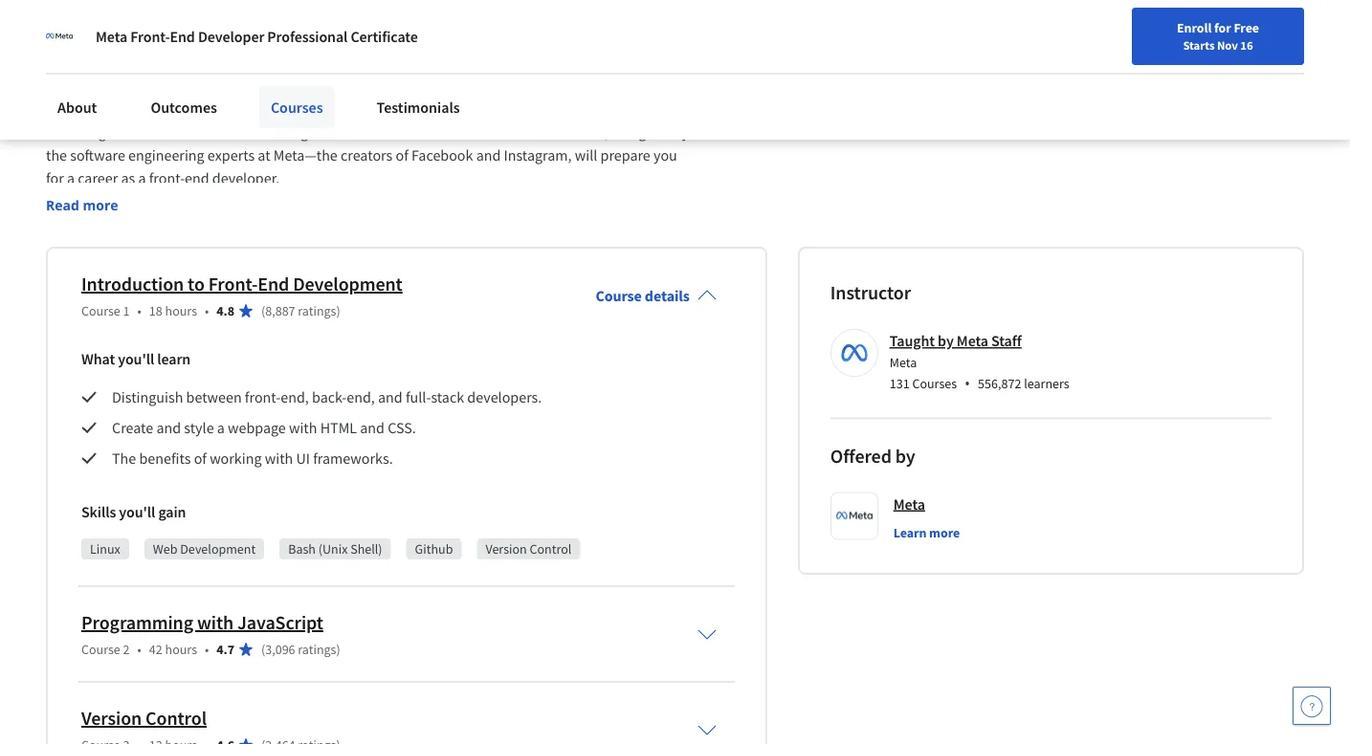 Task type: locate. For each thing, give the bounding box(es) containing it.
2 horizontal spatial by
[[938, 331, 954, 351]]

0 horizontal spatial the
[[46, 145, 67, 164]]

0 horizontal spatial end
[[170, 27, 195, 46]]

by inside want to get started in the world of coding and build websites as a career? this certificate, designed by the software engineering experts at meta—the creators of facebook and instagram, will prepare you for a career as a front-end developer. read more
[[674, 122, 689, 141]]

) right 8,887
[[336, 302, 340, 319]]

in
[[170, 122, 182, 141]]

1 horizontal spatial for
[[1214, 19, 1231, 36]]

certificate down the meta front-end developer professional certificate
[[193, 63, 311, 97]]

the right in
[[185, 122, 206, 141]]

and left "css."
[[360, 418, 385, 437]]

to up course 1 • 18 hours •
[[188, 272, 205, 296]]

end, up html
[[347, 387, 375, 407]]

1 hours from the top
[[165, 302, 197, 319]]

meta front-end developer professional certificate
[[96, 27, 418, 46]]

) right the 3,096
[[336, 641, 340, 658]]

2 ratings from the top
[[298, 641, 336, 658]]

with up ui
[[289, 418, 317, 437]]

( for javascript
[[261, 641, 265, 658]]

0 vertical spatial ratings
[[298, 302, 336, 319]]

ratings
[[298, 302, 336, 319], [298, 641, 336, 658]]

of down style
[[194, 449, 207, 468]]

0 horizontal spatial by
[[674, 122, 689, 141]]

1 vertical spatial professional
[[46, 63, 187, 97]]

outcomes link
[[139, 86, 229, 128]]

1 horizontal spatial end
[[258, 272, 289, 296]]

linux
[[90, 540, 120, 558]]

1 vertical spatial version control
[[81, 707, 207, 730]]

ratings right 8,887
[[298, 302, 336, 319]]

course left details
[[596, 286, 642, 305]]

gain
[[158, 502, 186, 521]]

courses
[[271, 98, 323, 117], [912, 374, 957, 392]]

1 horizontal spatial of
[[249, 122, 262, 141]]

stack
[[431, 387, 464, 407]]

0 vertical spatial end
[[170, 27, 195, 46]]

a
[[451, 122, 459, 141], [67, 168, 75, 187], [138, 168, 146, 187], [217, 418, 225, 437]]

• left 4.8
[[205, 302, 209, 319]]

introduction
[[81, 272, 184, 296]]

more inside want to get started in the world of coding and build websites as a career? this certificate, designed by the software engineering experts at meta—the creators of facebook and instagram, will prepare you for a career as a front-end developer. read more
[[83, 196, 118, 214]]

front- up outcomes
[[130, 27, 170, 46]]

1 vertical spatial the
[[46, 145, 67, 164]]

ratings for front-
[[298, 302, 336, 319]]

courses up coding
[[271, 98, 323, 117]]

1 horizontal spatial certificate
[[351, 27, 418, 46]]

2 ( from the top
[[261, 641, 265, 658]]

professional up "about"
[[46, 63, 187, 97]]

0 vertical spatial development
[[293, 272, 403, 296]]

more right learn
[[929, 524, 960, 541]]

to left get
[[82, 122, 95, 141]]

)
[[336, 302, 340, 319], [336, 641, 340, 658]]

1 vertical spatial version
[[81, 707, 142, 730]]

a up the facebook
[[451, 122, 459, 141]]

professional certificate - 9 course series
[[46, 63, 497, 97]]

) for introduction to front-end development
[[336, 302, 340, 319]]

you'll
[[118, 349, 154, 368], [119, 502, 155, 521]]

0 horizontal spatial front-
[[130, 27, 170, 46]]

more down career
[[83, 196, 118, 214]]

of up at
[[249, 122, 262, 141]]

1 vertical spatial more
[[929, 524, 960, 541]]

0 horizontal spatial of
[[194, 449, 207, 468]]

) for programming with javascript
[[336, 641, 340, 658]]

0 vertical spatial )
[[336, 302, 340, 319]]

1 horizontal spatial end,
[[347, 387, 375, 407]]

career?
[[462, 122, 509, 141]]

1 horizontal spatial to
[[188, 272, 205, 296]]

control
[[530, 540, 572, 558], [146, 707, 207, 730]]

front-
[[149, 168, 185, 187], [245, 387, 281, 407]]

a left career
[[67, 168, 75, 187]]

as
[[434, 122, 448, 141], [121, 168, 135, 187]]

131
[[890, 374, 910, 392]]

0 horizontal spatial version
[[81, 707, 142, 730]]

by right taught
[[938, 331, 954, 351]]

( down introduction to front-end development
[[261, 302, 265, 319]]

1 vertical spatial certificate
[[193, 63, 311, 97]]

1 vertical spatial you'll
[[119, 502, 155, 521]]

0 horizontal spatial professional
[[46, 63, 187, 97]]

you'll left "learn"
[[118, 349, 154, 368]]

development right web
[[180, 540, 256, 558]]

certificate up course
[[351, 27, 418, 46]]

0 vertical spatial certificate
[[351, 27, 418, 46]]

1 vertical spatial front-
[[245, 387, 281, 407]]

to inside want to get started in the world of coding and build websites as a career? this certificate, designed by the software engineering experts at meta—the creators of facebook and instagram, will prepare you for a career as a front-end developer. read more
[[82, 122, 95, 141]]

4.8
[[217, 302, 234, 319]]

1 vertical spatial as
[[121, 168, 135, 187]]

1 horizontal spatial control
[[530, 540, 572, 558]]

0 vertical spatial more
[[83, 196, 118, 214]]

version control down course 2 • 42 hours •
[[81, 707, 207, 730]]

1 horizontal spatial by
[[896, 444, 915, 468]]

0 vertical spatial professional
[[267, 27, 348, 46]]

and down the career?
[[476, 145, 501, 164]]

create and style a webpage with html and css.
[[112, 418, 416, 437]]

1 vertical spatial ratings
[[298, 641, 336, 658]]

1 vertical spatial end
[[258, 272, 289, 296]]

0 horizontal spatial for
[[46, 168, 64, 187]]

nov
[[1217, 37, 1238, 53]]

offered by
[[830, 444, 915, 468]]

0 vertical spatial to
[[82, 122, 95, 141]]

for
[[1214, 19, 1231, 36], [46, 168, 64, 187]]

of
[[249, 122, 262, 141], [396, 145, 408, 164], [194, 449, 207, 468]]

• left 556,872
[[965, 373, 971, 393]]

0 vertical spatial you'll
[[118, 349, 154, 368]]

show notifications image
[[1128, 24, 1151, 47]]

and
[[311, 122, 336, 141], [476, 145, 501, 164], [378, 387, 403, 407], [156, 418, 181, 437], [360, 418, 385, 437]]

with left ui
[[265, 449, 293, 468]]

taught by meta staff image
[[833, 332, 875, 374]]

1 vertical spatial of
[[396, 145, 408, 164]]

hours for introduction
[[165, 302, 197, 319]]

end,
[[281, 387, 309, 407], [347, 387, 375, 407]]

staff
[[992, 331, 1022, 351]]

version control right github
[[486, 540, 572, 558]]

end
[[185, 168, 209, 187]]

1 horizontal spatial version control
[[486, 540, 572, 558]]

prepare
[[601, 145, 651, 164]]

for up read
[[46, 168, 64, 187]]

0 vertical spatial version
[[486, 540, 527, 558]]

development up '( 8,887 ratings )'
[[293, 272, 403, 296]]

1 vertical spatial for
[[46, 168, 64, 187]]

0 vertical spatial by
[[674, 122, 689, 141]]

what you'll learn
[[81, 349, 191, 368]]

as right career
[[121, 168, 135, 187]]

course for introduction to front-end development
[[81, 302, 120, 319]]

details
[[645, 286, 690, 305]]

0 vertical spatial as
[[434, 122, 448, 141]]

1 horizontal spatial development
[[293, 272, 403, 296]]

version down 2
[[81, 707, 142, 730]]

you'll for gain
[[119, 502, 155, 521]]

version
[[486, 540, 527, 558], [81, 707, 142, 730]]

1 horizontal spatial front-
[[245, 387, 281, 407]]

front- up create and style a webpage with html and css.
[[245, 387, 281, 407]]

and left style
[[156, 418, 181, 437]]

read
[[46, 196, 79, 214]]

and left full-
[[378, 387, 403, 407]]

front- down engineering
[[149, 168, 185, 187]]

1 vertical spatial by
[[938, 331, 954, 351]]

0 horizontal spatial development
[[180, 540, 256, 558]]

course
[[596, 286, 642, 305], [81, 302, 120, 319], [81, 641, 120, 658]]

menu item
[[985, 19, 1108, 81]]

1 horizontal spatial front-
[[208, 272, 258, 296]]

by right the offered
[[896, 444, 915, 468]]

2 vertical spatial by
[[896, 444, 915, 468]]

to for want
[[82, 122, 95, 141]]

4.7
[[217, 641, 234, 658]]

distinguish
[[112, 387, 183, 407]]

the down want
[[46, 145, 67, 164]]

with up 4.7
[[197, 611, 234, 635]]

end up 8,887
[[258, 272, 289, 296]]

facebook
[[412, 145, 473, 164]]

programming
[[81, 611, 193, 635]]

1 vertical spatial with
[[265, 449, 293, 468]]

2 ) from the top
[[336, 641, 340, 658]]

web development
[[153, 540, 256, 558]]

you'll left gain on the left of page
[[119, 502, 155, 521]]

version right github
[[486, 540, 527, 558]]

will
[[575, 145, 598, 164]]

what
[[81, 349, 115, 368]]

1 vertical spatial hours
[[165, 641, 197, 658]]

end, left back-
[[281, 387, 309, 407]]

0 horizontal spatial version control
[[81, 707, 207, 730]]

1 vertical spatial front-
[[208, 272, 258, 296]]

more
[[83, 196, 118, 214], [929, 524, 960, 541]]

0 vertical spatial courses
[[271, 98, 323, 117]]

by inside taught by meta staff meta 131 courses • 556,872 learners
[[938, 331, 954, 351]]

want
[[46, 122, 79, 141]]

0 vertical spatial front-
[[149, 168, 185, 187]]

help center image
[[1301, 695, 1324, 718]]

0 vertical spatial the
[[185, 122, 206, 141]]

0 vertical spatial version control
[[486, 540, 572, 558]]

of down websites
[[396, 145, 408, 164]]

0 horizontal spatial end,
[[281, 387, 309, 407]]

2 end, from the left
[[347, 387, 375, 407]]

1 horizontal spatial the
[[185, 122, 206, 141]]

meta up 131
[[890, 353, 917, 371]]

as up the facebook
[[434, 122, 448, 141]]

end left developer
[[170, 27, 195, 46]]

0 horizontal spatial front-
[[149, 168, 185, 187]]

1 ( from the top
[[261, 302, 265, 319]]

front- inside want to get started in the world of coding and build websites as a career? this certificate, designed by the software engineering experts at meta—the creators of facebook and instagram, will prepare you for a career as a front-end developer. read more
[[149, 168, 185, 187]]

0 vertical spatial of
[[249, 122, 262, 141]]

2 hours from the top
[[165, 641, 197, 658]]

software
[[70, 145, 125, 164]]

for inside the enroll for free starts nov 16
[[1214, 19, 1231, 36]]

with
[[289, 418, 317, 437], [265, 449, 293, 468], [197, 611, 234, 635]]

1 horizontal spatial version
[[486, 540, 527, 558]]

8,887
[[265, 302, 295, 319]]

ratings right the 3,096
[[298, 641, 336, 658]]

professional up -
[[267, 27, 348, 46]]

1 ratings from the top
[[298, 302, 336, 319]]

courses right 131
[[912, 374, 957, 392]]

professional
[[267, 27, 348, 46], [46, 63, 187, 97]]

•
[[137, 302, 141, 319], [205, 302, 209, 319], [965, 373, 971, 393], [137, 641, 141, 658], [205, 641, 209, 658]]

0 vertical spatial hours
[[165, 302, 197, 319]]

None search field
[[273, 12, 589, 50]]

1 vertical spatial )
[[336, 641, 340, 658]]

( down javascript
[[261, 641, 265, 658]]

the
[[185, 122, 206, 141], [46, 145, 67, 164]]

course left the 1
[[81, 302, 120, 319]]

0 horizontal spatial to
[[82, 122, 95, 141]]

1 vertical spatial to
[[188, 272, 205, 296]]

1 vertical spatial courses
[[912, 374, 957, 392]]

0 vertical spatial (
[[261, 302, 265, 319]]

0 vertical spatial for
[[1214, 19, 1231, 36]]

full-
[[406, 387, 431, 407]]

2 vertical spatial of
[[194, 449, 207, 468]]

meta image
[[46, 23, 73, 50]]

course left 2
[[81, 641, 120, 658]]

meta
[[96, 27, 127, 46], [957, 331, 989, 351], [890, 353, 917, 371], [894, 495, 925, 514]]

coding
[[265, 122, 308, 141]]

1 horizontal spatial more
[[929, 524, 960, 541]]

programming with javascript link
[[81, 611, 323, 635]]

0 horizontal spatial more
[[83, 196, 118, 214]]

course 1 • 18 hours •
[[81, 302, 209, 319]]

1 ) from the top
[[336, 302, 340, 319]]

about link
[[46, 86, 109, 128]]

course 2 • 42 hours •
[[81, 641, 209, 658]]

instructor
[[830, 281, 911, 305]]

end
[[170, 27, 195, 46], [258, 272, 289, 296]]

github
[[415, 540, 453, 558]]

1 horizontal spatial courses
[[912, 374, 957, 392]]

learn more
[[894, 524, 960, 541]]

by up you
[[674, 122, 689, 141]]

for up nov
[[1214, 19, 1231, 36]]

1 vertical spatial control
[[146, 707, 207, 730]]

front- up 4.8
[[208, 272, 258, 296]]

hours right 18
[[165, 302, 197, 319]]

2 vertical spatial with
[[197, 611, 234, 635]]

developer
[[198, 27, 264, 46]]

1 vertical spatial (
[[261, 641, 265, 658]]

free
[[1234, 19, 1259, 36]]

9
[[330, 63, 344, 97]]

hours right "42"
[[165, 641, 197, 658]]

( 3,096 ratings )
[[261, 641, 340, 658]]

0 vertical spatial control
[[530, 540, 572, 558]]



Task type: vqa. For each thing, say whether or not it's contained in the screenshot.
"JUNIOR"
no



Task type: describe. For each thing, give the bounding box(es) containing it.
about
[[57, 98, 97, 117]]

you
[[654, 145, 677, 164]]

learn
[[894, 524, 927, 541]]

0 vertical spatial front-
[[130, 27, 170, 46]]

coursera career certificate image
[[943, 0, 1261, 21]]

to for introduction
[[188, 272, 205, 296]]

webpage
[[228, 418, 286, 437]]

2
[[123, 641, 130, 658]]

back-
[[312, 387, 347, 407]]

42
[[149, 641, 162, 658]]

coursera image
[[23, 16, 145, 46]]

courses link
[[259, 86, 335, 128]]

benefits
[[139, 449, 191, 468]]

bash (unix shell)
[[288, 540, 382, 558]]

started
[[122, 122, 167, 141]]

0 horizontal spatial as
[[121, 168, 135, 187]]

designed
[[612, 122, 671, 141]]

build
[[339, 122, 372, 141]]

experts
[[208, 145, 255, 164]]

series
[[430, 63, 497, 97]]

taught
[[890, 331, 935, 351]]

taught by meta staff link
[[890, 331, 1022, 351]]

distinguish between front-end, back-end, and full-stack developers.
[[112, 387, 542, 407]]

course details
[[596, 286, 690, 305]]

course for programming with javascript
[[81, 641, 120, 658]]

a right style
[[217, 418, 225, 437]]

meta right meta image on the top left of page
[[96, 27, 127, 46]]

frameworks.
[[313, 449, 393, 468]]

enroll for free starts nov 16
[[1177, 19, 1259, 53]]

outcomes
[[151, 98, 217, 117]]

by for taught by meta staff meta 131 courses • 556,872 learners
[[938, 331, 954, 351]]

1 end, from the left
[[281, 387, 309, 407]]

meta up learn
[[894, 495, 925, 514]]

• inside taught by meta staff meta 131 courses • 556,872 learners
[[965, 373, 971, 393]]

certificate,
[[542, 122, 609, 141]]

testimonials
[[377, 98, 460, 117]]

• right 2
[[137, 641, 141, 658]]

ui
[[296, 449, 310, 468]]

( 8,887 ratings )
[[261, 302, 340, 319]]

developer.
[[212, 168, 280, 187]]

world
[[209, 122, 246, 141]]

testimonials link
[[365, 86, 472, 128]]

this
[[512, 122, 539, 141]]

course
[[349, 63, 425, 97]]

taught by meta staff meta 131 courses • 556,872 learners
[[890, 331, 1070, 393]]

version control link
[[81, 707, 207, 730]]

learn
[[157, 349, 191, 368]]

more inside button
[[929, 524, 960, 541]]

instagram,
[[504, 145, 572, 164]]

ratings for javascript
[[298, 641, 336, 658]]

course inside dropdown button
[[596, 286, 642, 305]]

meta link
[[894, 492, 925, 516]]

working
[[210, 449, 262, 468]]

by for offered by
[[896, 444, 915, 468]]

meta left staff
[[957, 331, 989, 351]]

enroll
[[1177, 19, 1212, 36]]

web
[[153, 540, 177, 558]]

get
[[98, 122, 119, 141]]

for inside want to get started in the world of coding and build websites as a career? this certificate, designed by the software engineering experts at meta—the creators of facebook and instagram, will prepare you for a career as a front-end developer. read more
[[46, 168, 64, 187]]

introduction to front-end development
[[81, 272, 403, 296]]

at
[[258, 145, 270, 164]]

learners
[[1024, 374, 1070, 392]]

javascript
[[237, 611, 323, 635]]

1 vertical spatial development
[[180, 540, 256, 558]]

0 horizontal spatial control
[[146, 707, 207, 730]]

hours for programming
[[165, 641, 197, 658]]

2 horizontal spatial of
[[396, 145, 408, 164]]

career
[[78, 168, 118, 187]]

shell)
[[350, 540, 382, 558]]

introduction to front-end development link
[[81, 272, 403, 296]]

1
[[123, 302, 130, 319]]

programming with javascript
[[81, 611, 323, 635]]

courses inside taught by meta staff meta 131 courses • 556,872 learners
[[912, 374, 957, 392]]

and up meta—the
[[311, 122, 336, 141]]

creators
[[341, 145, 393, 164]]

websites
[[375, 122, 431, 141]]

course details button
[[580, 259, 732, 332]]

a down engineering
[[138, 168, 146, 187]]

meta—the
[[274, 145, 338, 164]]

read more button
[[46, 195, 118, 215]]

offered
[[830, 444, 892, 468]]

• left 4.7
[[205, 641, 209, 658]]

3,096
[[265, 641, 295, 658]]

0 vertical spatial with
[[289, 418, 317, 437]]

the
[[112, 449, 136, 468]]

( for front-
[[261, 302, 265, 319]]

html
[[320, 418, 357, 437]]

create
[[112, 418, 153, 437]]

starts
[[1183, 37, 1215, 53]]

0 horizontal spatial courses
[[271, 98, 323, 117]]

1 horizontal spatial as
[[434, 122, 448, 141]]

engineering
[[128, 145, 204, 164]]

skills you'll gain
[[81, 502, 186, 521]]

1 horizontal spatial professional
[[267, 27, 348, 46]]

(unix
[[318, 540, 348, 558]]

want to get started in the world of coding and build websites as a career? this certificate, designed by the software engineering experts at meta—the creators of facebook and instagram, will prepare you for a career as a front-end developer. read more
[[46, 122, 692, 214]]

556,872
[[978, 374, 1021, 392]]

you'll for learn
[[118, 349, 154, 368]]

18
[[149, 302, 162, 319]]

• right the 1
[[137, 302, 141, 319]]

-
[[316, 63, 325, 97]]

0 horizontal spatial certificate
[[193, 63, 311, 97]]

css.
[[388, 418, 416, 437]]

between
[[186, 387, 242, 407]]

developers.
[[467, 387, 542, 407]]

16
[[1241, 37, 1253, 53]]

learn more button
[[894, 523, 960, 542]]



